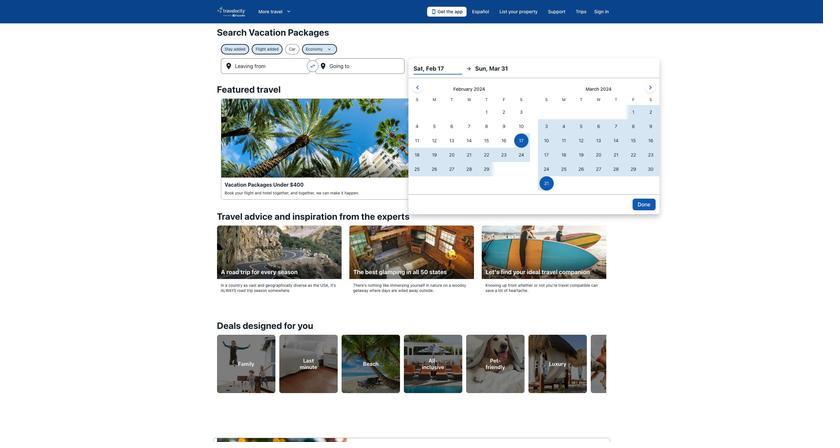 Task type: vqa. For each thing, say whether or not it's contained in the screenshot.
Next month ICON
yes



Task type: locate. For each thing, give the bounding box(es) containing it.
previous month image
[[414, 84, 422, 92]]

next image
[[603, 359, 611, 366]]

travelocity logo image
[[217, 6, 246, 17]]

main content
[[0, 23, 824, 443]]

previous image
[[213, 359, 221, 366]]



Task type: describe. For each thing, give the bounding box(es) containing it.
next month image
[[647, 84, 655, 92]]

travel advice and inspiration from the experts region
[[213, 208, 611, 305]]

featured travel region
[[213, 81, 611, 208]]

swap origin and destination values image
[[310, 63, 316, 69]]

download the app button image
[[432, 9, 437, 14]]



